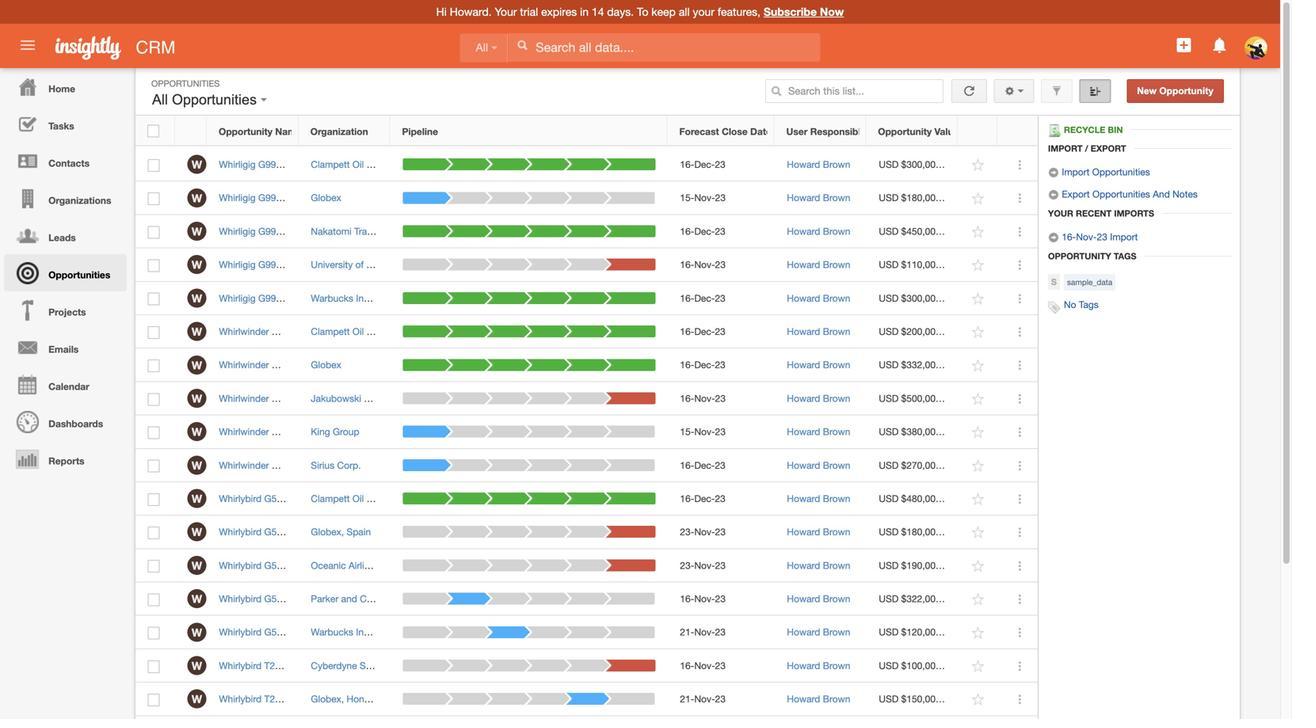 Task type: describe. For each thing, give the bounding box(es) containing it.
opportunity for opportunity name
[[219, 126, 273, 137]]

sirius corp.
[[311, 460, 361, 471]]

lisa
[[396, 594, 413, 605]]

$‎190,000.00
[[902, 560, 955, 571]]

$‎150,000.00
[[902, 694, 955, 705]]

3 column header from the left
[[998, 117, 1038, 146]]

and
[[1153, 189, 1171, 200]]

warren
[[466, 493, 497, 504]]

search image
[[771, 86, 782, 97]]

howard for whirlybird g550 - globex, spain - katherine reyes
[[787, 527, 821, 538]]

2 airlines from the left
[[349, 560, 380, 571]]

whirlybird g550 - parker and company - lisa parker
[[219, 594, 443, 605]]

16-nov-23 import link
[[1049, 231, 1138, 243]]

usd $‎450,000.00
[[879, 226, 955, 237]]

bin
[[1108, 125, 1124, 135]]

recent
[[1076, 208, 1112, 219]]

whirlwinder x520 - globex - albert lee
[[219, 360, 385, 371]]

usd $‎180,000.00 for 15-nov-23
[[879, 192, 955, 203]]

2 column header from the left
[[958, 117, 998, 146]]

howard brown link for whirlybird g550 - oceanic airlines - mark sakda
[[787, 560, 851, 571]]

1 spain from the left
[[332, 527, 357, 538]]

user responsible
[[787, 126, 867, 137]]

opportunities up projects link
[[48, 269, 110, 281]]

1 parker from the left
[[296, 594, 324, 605]]

3 w row from the top
[[136, 215, 1038, 249]]

2 uk from the left
[[408, 326, 421, 337]]

16- for whirlybird t200 - cyberdyne systems corp. - nicole gomez
[[680, 661, 695, 672]]

industries up clampett oil and gas, uk link
[[356, 293, 398, 304]]

w for whirlybird g550 - globex, spain - katherine reyes
[[192, 526, 202, 539]]

leads link
[[4, 217, 127, 254]]

brown for whirlwinder x520 - jakubowski llc - jason castillo
[[823, 393, 851, 404]]

16-dec-23 for whirlwinder x520 - clampett oil and gas, uk - nicholas flores
[[680, 326, 726, 337]]

usd $‎120,000.00 cell
[[867, 616, 959, 650]]

16-nov-23 for usd $‎322,000.00
[[680, 594, 726, 605]]

usd for whirlybird g550 - parker and company - lisa parker
[[879, 594, 899, 605]]

6 cell from the left
[[668, 717, 775, 720]]

all opportunities button
[[148, 88, 271, 112]]

brown for whirlybird g550 - warbucks industries - roger mills
[[823, 627, 851, 638]]

clampett oil and gas, singapore
[[311, 159, 451, 170]]

cyberdyne systems corp. link
[[311, 661, 423, 672]]

16- for whirlwinder x520 - sirius corp. - tina martin
[[680, 460, 695, 471]]

clampett down whirlwinder x520 - sirius corp. - tina martin
[[296, 493, 335, 504]]

g990 for warbucks
[[258, 293, 281, 304]]

1 university from the left
[[290, 259, 332, 270]]

howard for whirlybird t200 - globex, hong kong - terry thomas
[[787, 694, 821, 705]]

2 nakatomi from the left
[[311, 226, 352, 237]]

opportunities for export opportunities and notes
[[1093, 189, 1151, 200]]

howard brown for whirlwinder x520 - clampett oil and gas, uk - nicholas flores
[[787, 326, 851, 337]]

your recent imports
[[1049, 208, 1155, 219]]

4 cell from the left
[[299, 717, 391, 720]]

16-nov-23 import
[[1060, 231, 1138, 243]]

no tags
[[1064, 299, 1099, 310]]

now
[[820, 5, 844, 18]]

clampett down whirligig g990 - warbucks industries - roger mills link
[[311, 326, 350, 337]]

16- for whirligig g990 - nakatomi trading corp. - samantha wright
[[680, 226, 695, 237]]

2 llc from the left
[[364, 393, 382, 404]]

1 oceanic from the left
[[296, 560, 332, 571]]

2 cyberdyne from the left
[[311, 661, 357, 672]]

usd for whirligig g990 - nakatomi trading corp. - samantha wright
[[879, 226, 899, 237]]

contacts link
[[4, 143, 127, 180]]

chris
[[360, 426, 382, 438]]

circle arrow right image
[[1049, 167, 1060, 178]]

usd $‎180,000.00 for 23-nov-23
[[879, 527, 955, 538]]

8 cell from the left
[[867, 717, 959, 720]]

opportunity for opportunity tags
[[1049, 251, 1112, 262]]

tags
[[1079, 299, 1099, 310]]

usd for whirligig g990 - globex - albert lee
[[879, 192, 899, 203]]

whirlybird g550 - clampett oil and gas corp. - katherine warren link
[[219, 493, 505, 504]]

show list view filters image
[[1052, 86, 1063, 97]]

whirlybird g550 - clampett oil and gas corp. - katherine warren
[[219, 493, 497, 504]]

2 company from the left
[[360, 594, 401, 605]]

chen
[[385, 426, 407, 438]]

w for whirlybird g550 - parker and company - lisa parker
[[192, 593, 202, 606]]

1 gas from the left
[[371, 493, 388, 504]]

2 trading from the left
[[354, 226, 386, 237]]

2 university from the left
[[311, 259, 353, 270]]

martin
[[382, 460, 409, 471]]

16- for whirlwinder x520 - clampett oil and gas, uk - nicholas flores
[[680, 326, 695, 337]]

1 jakubowski from the left
[[302, 393, 353, 404]]

2 row from the top
[[136, 717, 1038, 720]]

opportunity for opportunity value
[[878, 126, 932, 137]]

$‎300,000.00 for whirligig g990 - warbucks industries - roger mills
[[902, 293, 955, 304]]

crm
[[136, 37, 176, 57]]

7 cell from the left
[[775, 717, 867, 720]]

$‎120,000.00
[[902, 627, 955, 638]]

row group containing w
[[136, 148, 1038, 720]]

nov- for whirlybird g550 - parker and company - lisa parker
[[695, 594, 715, 605]]

usd $‎380,000.00
[[879, 426, 955, 438]]

globex link for x520
[[311, 360, 342, 371]]

16-dec-23 cell for whirligig g990 - clampett oil and gas, singapore - aaron lang
[[668, 148, 775, 182]]

2 northumbria from the left
[[367, 259, 420, 270]]

1 column header from the left
[[175, 117, 207, 146]]

10 w row from the top
[[136, 449, 1038, 483]]

1 systems from the left
[[343, 661, 380, 672]]

$‎322,000.00
[[902, 594, 955, 605]]

globex, spain link
[[311, 527, 371, 538]]

usd $‎190,000.00
[[879, 560, 955, 571]]

howard brown for whirlwinder x520 - sirius corp. - tina martin
[[787, 460, 851, 471]]

21- for usd $‎150,000.00
[[680, 694, 695, 705]]

w link for whirligig g990 - nakatomi trading corp. - samantha wright
[[187, 222, 206, 241]]

5 w row from the top
[[136, 282, 1038, 315]]

16 w row from the top
[[136, 650, 1038, 683]]

all for all opportunities
[[152, 92, 168, 108]]

export opportunities and notes link
[[1049, 189, 1198, 201]]

whirligig g990 - warbucks industries - roger mills link
[[219, 293, 442, 304]]

14
[[592, 5, 604, 18]]

import opportunities link
[[1049, 166, 1151, 178]]

2 vertical spatial import
[[1111, 231, 1138, 243]]

23 for whirligig g990 - clampett oil and gas, singapore - aaron lang
[[715, 159, 726, 170]]

8 w row from the top
[[136, 382, 1038, 416]]

usd for whirlybird t200 - globex, hong kong - terry thomas
[[879, 694, 899, 705]]

9 cell from the left
[[959, 717, 999, 720]]

howard brown link for whirlybird t200 - globex, hong kong - terry thomas
[[787, 694, 851, 705]]

follow image for lisa
[[971, 593, 986, 608]]

2 cell from the left
[[175, 717, 207, 720]]

globex, spain
[[311, 527, 371, 538]]

15 w row from the top
[[136, 616, 1038, 650]]

all opportunities
[[152, 92, 261, 108]]

13 w row from the top
[[136, 550, 1038, 583]]

11 w row from the top
[[136, 483, 1038, 516]]

whirlwinder x520 - clampett oil and gas, uk - nicholas flores link
[[219, 326, 495, 337]]

1 w row from the top
[[136, 148, 1038, 182]]

lang
[[467, 159, 488, 170]]

2 of from the left
[[356, 259, 364, 270]]

howard for whirlybird t200 - cyberdyne systems corp. - nicole gomez
[[787, 661, 821, 672]]

1 group from the left
[[324, 426, 351, 438]]

new opportunity link
[[1127, 79, 1225, 103]]

whirlybird for whirlybird g550 - parker and company - lisa parker
[[219, 594, 262, 605]]

clampett oil and gas corp. link
[[311, 493, 429, 504]]

industries up cyberdyne systems corp.
[[342, 627, 383, 638]]

nov- for whirlwinder x520 - king group - chris chen
[[695, 426, 715, 438]]

dashboards link
[[4, 403, 127, 441]]

usd $‎270,000.00 cell
[[867, 449, 959, 483]]

clampett up whirligig g990 - globex - albert lee link
[[290, 159, 329, 170]]

2 singapore from the left
[[408, 159, 451, 170]]

1 hong from the left
[[330, 694, 354, 705]]

sample_data link
[[1064, 274, 1116, 291]]

howard for whirligig g990 - globex - albert lee
[[787, 192, 821, 203]]

recycle
[[1064, 125, 1106, 135]]

2 jakubowski from the left
[[311, 393, 361, 404]]

w link for whirlybird g550 - clampett oil and gas corp. - katherine warren
[[187, 489, 206, 508]]

g990 for clampett
[[258, 159, 281, 170]]

calendar link
[[4, 366, 127, 403]]

brown for whirlwinder x520 - sirius corp. - tina martin
[[823, 460, 851, 471]]

usd $‎180,000.00 cell for 15-nov-23
[[867, 182, 959, 215]]

forecast close date
[[680, 126, 772, 137]]

$‎180,000.00 for 23-nov-23
[[902, 527, 955, 538]]

6 w row from the top
[[136, 315, 1038, 349]]

hi howard. your trial expires in 14 days. to keep all your features, subscribe now
[[436, 5, 844, 18]]

howard brown for whirlwinder x520 - king group - chris chen
[[787, 426, 851, 438]]

23- for usd $‎180,000.00
[[680, 527, 695, 538]]

1 nakatomi from the left
[[290, 226, 331, 237]]

15-nov-23 cell for usd $‎180,000.00
[[668, 182, 775, 215]]

gomez
[[445, 661, 475, 672]]

tasks link
[[4, 105, 127, 143]]

whirligig g990 - clampett oil and gas, singapore - aaron lang link
[[219, 159, 496, 170]]

$‎332,000.00
[[902, 360, 955, 371]]

16- for whirlwinder x520 - jakubowski llc - jason castillo
[[680, 393, 695, 404]]

whirligig g990 - globex - albert lee link
[[219, 192, 381, 203]]

date
[[751, 126, 772, 137]]

Search all data.... text field
[[508, 33, 821, 62]]

whirlwinder x520 - king group - chris chen link
[[219, 426, 415, 438]]

2 w row from the top
[[136, 182, 1038, 215]]

whirlybird g550 - globex, spain - katherine reyes
[[219, 527, 435, 538]]

23 inside 16-nov-23 import link
[[1097, 231, 1108, 243]]

howard brown link for whirlwinder x520 - jakubowski llc - jason castillo
[[787, 393, 851, 404]]

your
[[693, 5, 715, 18]]

trial
[[520, 5, 538, 18]]

16-dec-23 for whirlwinder x520 - sirius corp. - tina martin
[[680, 460, 726, 471]]

export inside export opportunities and notes link
[[1062, 189, 1090, 200]]

t200 for cyberdyne
[[264, 661, 286, 672]]

nakatomi trading corp.
[[311, 226, 412, 237]]

1 cyberdyne from the left
[[295, 661, 341, 672]]

refresh list image
[[962, 86, 977, 96]]

whirlwinder x520 - clampett oil and gas, uk - nicholas flores
[[219, 326, 487, 337]]

10 cell from the left
[[999, 717, 1038, 720]]

whirlwinder x520 - sirius corp. - tina martin
[[219, 460, 409, 471]]

nov- for whirligig g990 - university of northumbria - paula oliver
[[695, 259, 715, 270]]

16-dec-23 for whirligig g990 - clampett oil and gas, singapore - aaron lang
[[680, 159, 726, 170]]

2 oceanic from the left
[[311, 560, 346, 571]]

whirlybird t200 - cyberdyne systems corp. - nicole gomez
[[219, 661, 475, 672]]

5 cell from the left
[[391, 717, 668, 720]]

23 for whirlybird g550 - warbucks industries - roger mills
[[715, 627, 726, 638]]

w link for whirligig g990 - clampett oil and gas, singapore - aaron lang
[[187, 155, 206, 174]]

t200 for globex,
[[264, 694, 286, 705]]

2 follow image from the top
[[971, 358, 986, 374]]

howard brown for whirlwinder x520 - jakubowski llc - jason castillo
[[787, 393, 851, 404]]

16-dec-23 cell for whirligig g990 - nakatomi trading corp. - samantha wright
[[668, 215, 775, 249]]

whirlybird g550 - warbucks industries - roger mills link
[[219, 627, 448, 638]]

subscribe
[[764, 5, 817, 18]]

2 hong from the left
[[347, 694, 370, 705]]

15- for usd $‎380,000.00
[[680, 426, 695, 438]]

w link for whirlybird t200 - cyberdyne systems corp. - nicole gomez
[[187, 657, 206, 676]]

to
[[637, 5, 649, 18]]

3 cell from the left
[[207, 717, 299, 720]]

follow image for whirlybird t200 - globex, hong kong - terry thomas
[[971, 693, 986, 708]]

$‎110,000.00
[[902, 259, 955, 270]]

nov- for whirlybird g550 - warbucks industries - roger mills
[[695, 627, 715, 638]]

university of northumbria
[[311, 259, 420, 270]]

w link for whirlwinder x520 - clampett oil and gas, uk - nicholas flores
[[187, 322, 206, 341]]

14 w row from the top
[[136, 583, 1038, 616]]

3 parker from the left
[[416, 594, 443, 605]]

clampett oil and gas, uk link
[[311, 326, 421, 337]]

23 for whirlybird g550 - parker and company - lisa parker
[[715, 594, 726, 605]]

16-dec-23 cell for whirlwinder x520 - globex - albert lee
[[668, 349, 775, 382]]

navigation containing home
[[0, 68, 127, 478]]

23 for whirlwinder x520 - sirius corp. - tina martin
[[715, 460, 726, 471]]

dashboards
[[48, 418, 103, 430]]

contacts
[[48, 158, 90, 169]]

keep
[[652, 5, 676, 18]]

opportunity name
[[219, 126, 302, 137]]

1 northumbria from the left
[[346, 259, 399, 270]]

whirlwinder x520 - sirius corp. - tina martin link
[[219, 460, 417, 471]]

2 sirius from the left
[[311, 460, 335, 471]]

g990 for globex
[[258, 192, 281, 203]]

7 w row from the top
[[136, 349, 1038, 382]]

$‎450,000.00
[[902, 226, 955, 237]]

g550 for oceanic
[[264, 560, 287, 571]]

warbucks industries for g550
[[311, 627, 398, 638]]

2 systems from the left
[[360, 661, 396, 672]]

usd $‎332,000.00
[[879, 360, 955, 371]]

1 trading from the left
[[334, 226, 365, 237]]

1 kong from the left
[[356, 694, 379, 705]]

9 w row from the top
[[136, 416, 1038, 449]]

whirlwinder x520 - king group - chris chen
[[219, 426, 407, 438]]

2 parker from the left
[[311, 594, 339, 605]]

g550 for clampett
[[264, 493, 287, 504]]

w link for whirlwinder x520 - sirius corp. - tina martin
[[187, 456, 206, 475]]

w link for whirlwinder x520 - jakubowski llc - jason castillo
[[187, 389, 206, 408]]

opportunity right the new
[[1160, 86, 1214, 96]]

usd $‎110,000.00
[[879, 259, 955, 270]]

1 king from the left
[[302, 426, 322, 438]]

w for whirligig g990 - university of northumbria - paula oliver
[[192, 259, 202, 272]]

12 w row from the top
[[136, 516, 1038, 550]]

usd $‎200,000.00 cell
[[867, 315, 959, 349]]

follow image for whirligig g990 - university of northumbria - paula oliver
[[971, 258, 986, 273]]

whirlybird t200 - globex, hong kong - terry thomas
[[219, 694, 445, 705]]

g550 for globex,
[[264, 527, 287, 538]]

cog image
[[1004, 86, 1016, 97]]

white image
[[517, 40, 528, 51]]

$‎300,000.00 for whirligig g990 - clampett oil and gas, singapore - aaron lang
[[902, 159, 955, 170]]

2 kong from the left
[[373, 694, 395, 705]]

1 airlines from the left
[[334, 560, 365, 571]]

brown for whirlybird t200 - globex, hong kong - terry thomas
[[823, 694, 851, 705]]

16- for whirlybird g550 - parker and company - lisa parker
[[680, 594, 695, 605]]

21-nov-23 cell for usd $‎150,000.00
[[668, 683, 775, 717]]

1 sirius from the left
[[302, 460, 326, 471]]

leads
[[48, 232, 76, 243]]

jakubowski llc link
[[311, 393, 382, 404]]

17 w row from the top
[[136, 683, 1038, 717]]

howard brown for whirlybird g550 - clampett oil and gas corp. - katherine warren
[[787, 493, 851, 504]]

brown for whirligig g990 - globex - albert lee
[[823, 192, 851, 203]]

2 group from the left
[[333, 426, 359, 438]]

2 spain from the left
[[347, 527, 371, 538]]

2 gas from the left
[[385, 493, 402, 504]]

hi
[[436, 5, 447, 18]]

usd $‎100,000.00 cell
[[867, 650, 959, 683]]

whirlybird for whirlybird g550 - globex, spain - katherine reyes
[[219, 527, 262, 538]]

user
[[787, 126, 808, 137]]

reports
[[48, 456, 85, 467]]

howard brown link for whirlwinder x520 - sirius corp. - tina martin
[[787, 460, 851, 471]]

terry
[[388, 694, 408, 705]]

howard brown link for whirligig g990 - warbucks industries - roger mills
[[787, 293, 851, 304]]

2 king from the left
[[311, 426, 330, 438]]

parker and company link
[[311, 594, 401, 605]]

4 w row from the top
[[136, 249, 1038, 282]]

whirlwinder x520 - globex - albert lee link
[[219, 360, 393, 371]]



Task type: vqa. For each thing, say whether or not it's contained in the screenshot.
the Card within the Dashboards View Card
no



Task type: locate. For each thing, give the bounding box(es) containing it.
usd for whirlybird g550 - warbucks industries - roger mills
[[879, 627, 899, 638]]

23-nov-23
[[680, 527, 726, 538], [680, 560, 726, 571]]

howard brown link for whirlwinder x520 - king group - chris chen
[[787, 426, 851, 438]]

company
[[345, 594, 387, 605], [360, 594, 401, 605]]

0 vertical spatial 15-nov-23 cell
[[668, 182, 775, 215]]

0 vertical spatial warbucks industries
[[311, 293, 398, 304]]

1 vertical spatial import
[[1062, 166, 1090, 178]]

nicholas
[[421, 326, 458, 337]]

g550 down whirlybird g550 - globex, spain - katherine reyes on the bottom left of page
[[264, 560, 287, 571]]

3 whirligig from the top
[[219, 226, 256, 237]]

2 globex link from the top
[[311, 360, 342, 371]]

21-nov-23 for usd $‎150,000.00
[[680, 694, 726, 705]]

1 vertical spatial your
[[1049, 208, 1074, 219]]

2 g990 from the top
[[258, 192, 281, 203]]

x520 up whirlwinder x520 - globex - albert lee on the left
[[272, 326, 293, 337]]

/
[[1086, 143, 1089, 154]]

follow image
[[971, 191, 986, 206], [971, 358, 986, 374], [971, 425, 986, 440], [971, 492, 986, 507], [971, 526, 986, 541], [971, 559, 986, 574], [971, 593, 986, 608], [971, 626, 986, 641]]

0 vertical spatial usd $‎300,000.00
[[879, 159, 955, 170]]

usd inside "cell"
[[879, 627, 899, 638]]

row containing opportunity name
[[136, 117, 1038, 146]]

1 uk from the left
[[399, 326, 412, 337]]

howard brown link for whirlwinder x520 - globex - albert lee
[[787, 360, 851, 371]]

opportunity down 16-nov-23 import link
[[1049, 251, 1112, 262]]

5 howard brown link from the top
[[787, 293, 851, 304]]

cyberdyne down whirlybird g550 - warbucks industries - roger mills link
[[311, 661, 357, 672]]

whirlybird for whirlybird g550 - oceanic airlines - mark sakda
[[219, 560, 262, 571]]

brown for whirligig g990 - nakatomi trading corp. - samantha wright
[[823, 226, 851, 237]]

industries up whirlwinder x520 - clampett oil and gas, uk - nicholas flores link
[[336, 293, 377, 304]]

None checkbox
[[148, 159, 160, 172], [148, 226, 160, 239], [148, 260, 160, 272], [148, 326, 160, 339], [148, 427, 160, 439], [148, 460, 160, 473], [148, 494, 160, 506], [148, 627, 160, 640], [148, 661, 160, 674], [148, 694, 160, 707], [148, 159, 160, 172], [148, 226, 160, 239], [148, 260, 160, 272], [148, 326, 160, 339], [148, 427, 160, 439], [148, 460, 160, 473], [148, 494, 160, 506], [148, 627, 160, 640], [148, 661, 160, 674], [148, 694, 160, 707]]

gas down "tina"
[[371, 493, 388, 504]]

kong left terry
[[356, 694, 379, 705]]

16-nov-23 for usd $‎500,000.00
[[680, 393, 726, 404]]

sirius down whirlwinder x520 - king group - chris chen
[[302, 460, 326, 471]]

nakatomi up whirligig g990 - university of northumbria - paula oliver
[[311, 226, 352, 237]]

warbucks industries link for g550
[[311, 627, 398, 638]]

export
[[1091, 143, 1127, 154], [1062, 189, 1090, 200]]

usd left the $‎150,000.00
[[879, 694, 899, 705]]

0 vertical spatial warbucks industries link
[[311, 293, 398, 304]]

column header down cog image
[[998, 117, 1038, 146]]

cell
[[136, 717, 175, 720], [175, 717, 207, 720], [207, 717, 299, 720], [299, 717, 391, 720], [391, 717, 668, 720], [668, 717, 775, 720], [775, 717, 867, 720], [867, 717, 959, 720], [959, 717, 999, 720], [999, 717, 1038, 720]]

15-nov-23 cell
[[668, 182, 775, 215], [668, 416, 775, 449]]

export opportunities and notes
[[1060, 189, 1198, 200]]

university of northumbria link
[[311, 259, 420, 270]]

expires
[[541, 5, 577, 18]]

howard for whirlwinder x520 - jakubowski llc - jason castillo
[[787, 393, 821, 404]]

whirlybird g550 - globex, spain - katherine reyes link
[[219, 527, 443, 538]]

airlines up parker and company
[[349, 560, 380, 571]]

usd $‎300,000.00 down 'usd $‎110,000.00' cell
[[879, 293, 955, 304]]

7 follow image from the top
[[971, 459, 986, 474]]

howard brown for whirlybird g550 - parker and company - lisa parker
[[787, 594, 851, 605]]

katherine left warren
[[423, 493, 464, 504]]

9 howard brown from the top
[[787, 426, 851, 438]]

16-dec-23 cell
[[668, 148, 775, 182], [668, 215, 775, 249], [668, 282, 775, 315], [668, 315, 775, 349], [668, 349, 775, 382], [668, 449, 775, 483], [668, 483, 775, 516]]

g550 down whirlwinder x520 - sirius corp. - tina martin
[[264, 493, 287, 504]]

of down nakatomi trading corp.
[[356, 259, 364, 270]]

x520 for king
[[272, 426, 293, 438]]

1 horizontal spatial your
[[1049, 208, 1074, 219]]

howard for whirlybird g550 - parker and company - lisa parker
[[787, 594, 821, 605]]

spain
[[332, 527, 357, 538], [347, 527, 371, 538]]

howard brown
[[787, 159, 851, 170], [787, 192, 851, 203], [787, 226, 851, 237], [787, 259, 851, 270], [787, 293, 851, 304], [787, 326, 851, 337], [787, 360, 851, 371], [787, 393, 851, 404], [787, 426, 851, 438], [787, 460, 851, 471], [787, 493, 851, 504], [787, 527, 851, 538], [787, 560, 851, 571], [787, 594, 851, 605], [787, 627, 851, 638], [787, 661, 851, 672], [787, 694, 851, 705]]

airlines up parker and company link
[[334, 560, 365, 571]]

howard brown link for whirligig g990 - nakatomi trading corp. - samantha wright
[[787, 226, 851, 237]]

usd $‎300,000.00 cell up usd $‎200,000.00
[[867, 282, 959, 315]]

0 vertical spatial roger
[[386, 293, 412, 304]]

5 x520 from the top
[[272, 460, 293, 471]]

howard brown for whirlybird t200 - globex, hong kong - terry thomas
[[787, 694, 851, 705]]

2 follow image from the top
[[971, 225, 986, 240]]

0 horizontal spatial all
[[152, 92, 168, 108]]

1 vertical spatial export
[[1062, 189, 1090, 200]]

w link for whirlwinder x520 - king group - chris chen
[[187, 423, 206, 442]]

clampett down organization
[[311, 159, 350, 170]]

11 howard from the top
[[787, 493, 821, 504]]

usd left $‎200,000.00
[[879, 326, 899, 337]]

w for whirlybird t200 - cyberdyne systems corp. - nicole gomez
[[192, 660, 202, 673]]

0 vertical spatial all
[[476, 42, 488, 54]]

2 usd $‎180,000.00 cell from the top
[[867, 516, 959, 550]]

w for whirlybird g550 - clampett oil and gas corp. - katherine warren
[[192, 493, 202, 506]]

3 16-dec-23 from the top
[[680, 293, 726, 304]]

warbucks industries link up whirlwinder x520 - clampett oil and gas, uk - nicholas flores
[[311, 293, 398, 304]]

nicole
[[416, 661, 442, 672]]

1 t200 from the top
[[264, 661, 286, 672]]

21-nov-23 cell
[[668, 616, 775, 650], [668, 683, 775, 717]]

w
[[192, 158, 202, 171], [192, 192, 202, 205], [192, 225, 202, 238], [192, 259, 202, 272], [192, 292, 202, 305], [192, 325, 202, 338], [192, 359, 202, 372], [192, 392, 202, 405], [192, 426, 202, 439], [192, 459, 202, 472], [192, 493, 202, 506], [192, 526, 202, 539], [192, 560, 202, 573], [192, 593, 202, 606], [192, 626, 202, 639], [192, 660, 202, 673], [192, 693, 202, 706]]

lee for whirlwinder x520 - globex - albert lee
[[370, 360, 385, 371]]

3 follow image from the top
[[971, 258, 986, 273]]

usd for whirlybird g550 - clampett oil and gas corp. - katherine warren
[[879, 493, 899, 504]]

x520 up the whirlwinder x520 - jakubowski llc - jason castillo
[[272, 360, 293, 371]]

4 whirlwinder from the top
[[219, 426, 269, 438]]

8 w from the top
[[192, 392, 202, 405]]

globex link for g990
[[311, 192, 342, 203]]

11 howard brown from the top
[[787, 493, 851, 504]]

kong down "cyberdyne systems corp." link
[[373, 694, 395, 705]]

name
[[275, 126, 302, 137]]

1 vertical spatial usd $‎180,000.00
[[879, 527, 955, 538]]

1 vertical spatial globex link
[[311, 360, 342, 371]]

in
[[580, 5, 589, 18]]

mills up nicole
[[420, 627, 440, 638]]

hong down whirlybird t200 - cyberdyne systems corp. - nicole gomez
[[330, 694, 354, 705]]

oliver
[[435, 259, 459, 270]]

katherine
[[423, 493, 464, 504], [365, 527, 406, 538]]

albert up whirligig g990 - nakatomi trading corp. - samantha wright
[[330, 192, 355, 203]]

w link for whirlybird t200 - globex, hong kong - terry thomas
[[187, 690, 206, 709]]

all down the crm
[[152, 92, 168, 108]]

17 usd from the top
[[879, 694, 899, 705]]

usd $‎300,000.00 for whirligig g990 - clampett oil and gas, singapore - aaron lang
[[879, 159, 955, 170]]

0 vertical spatial mills
[[414, 293, 434, 304]]

x520 down whirlwinder x520 - globex - albert lee on the left
[[272, 393, 293, 404]]

5 16-dec-23 from the top
[[680, 360, 726, 371]]

6 dec- from the top
[[695, 460, 715, 471]]

8 howard from the top
[[787, 393, 821, 404]]

circle arrow left image
[[1049, 189, 1060, 201]]

clampett oil and gas, uk
[[311, 326, 421, 337]]

$‎300,000.00 down $‎110,000.00
[[902, 293, 955, 304]]

2 w link from the top
[[187, 188, 206, 207]]

23 for whirlwinder x520 - king group - chris chen
[[715, 426, 726, 438]]

5 16-dec-23 cell from the top
[[668, 349, 775, 382]]

1 vertical spatial usd $‎300,000.00 cell
[[867, 282, 959, 315]]

whirligig for whirligig g990 - globex - albert lee
[[219, 192, 256, 203]]

1 horizontal spatial katherine
[[423, 493, 464, 504]]

23 for whirlwinder x520 - globex - albert lee
[[715, 360, 726, 371]]

usd $‎120,000.00
[[879, 627, 955, 638]]

0 vertical spatial 15-
[[680, 192, 695, 203]]

1 vertical spatial $‎180,000.00
[[902, 527, 955, 538]]

reyes
[[409, 527, 435, 538]]

dec- for whirlwinder x520 - clampett oil and gas, uk - nicholas flores
[[695, 326, 715, 337]]

brown
[[823, 159, 851, 170], [823, 192, 851, 203], [823, 226, 851, 237], [823, 259, 851, 270], [823, 293, 851, 304], [823, 326, 851, 337], [823, 360, 851, 371], [823, 393, 851, 404], [823, 426, 851, 438], [823, 460, 851, 471], [823, 493, 851, 504], [823, 527, 851, 538], [823, 560, 851, 571], [823, 594, 851, 605], [823, 627, 851, 638], [823, 661, 851, 672], [823, 694, 851, 705]]

king up whirlwinder x520 - sirius corp. - tina martin
[[302, 426, 322, 438]]

16 howard brown from the top
[[787, 661, 851, 672]]

0 vertical spatial row
[[136, 117, 1038, 146]]

0 horizontal spatial export
[[1062, 189, 1090, 200]]

usd left $‎480,000.00
[[879, 493, 899, 504]]

1 horizontal spatial export
[[1091, 143, 1127, 154]]

0 vertical spatial your
[[495, 5, 517, 18]]

7 16-dec-23 cell from the top
[[668, 483, 775, 516]]

0 vertical spatial usd $‎180,000.00 cell
[[867, 182, 959, 215]]

usd left $‎110,000.00
[[879, 259, 899, 270]]

whirlybird t200 - globex, hong kong - terry thomas link
[[219, 694, 453, 705]]

1 vertical spatial row
[[136, 717, 1038, 720]]

howard for whirlybird g550 - clampett oil and gas corp. - katherine warren
[[787, 493, 821, 504]]

spain up oceanic airlines link
[[332, 527, 357, 538]]

1 16-dec-23 cell from the top
[[668, 148, 775, 182]]

13 howard brown from the top
[[787, 560, 851, 571]]

of down whirligig g990 - nakatomi trading corp. - samantha wright
[[335, 259, 343, 270]]

follow image
[[971, 158, 986, 173], [971, 225, 986, 240], [971, 258, 986, 273], [971, 292, 986, 307], [971, 325, 986, 340], [971, 392, 986, 407], [971, 459, 986, 474], [971, 659, 986, 675], [971, 693, 986, 708]]

6 follow image from the top
[[971, 392, 986, 407]]

usd $‎300,000.00 for whirligig g990 - warbucks industries - roger mills
[[879, 293, 955, 304]]

Search this list... text field
[[766, 79, 944, 103]]

1 vertical spatial mills
[[420, 627, 440, 638]]

usd left $‎450,000.00
[[879, 226, 899, 237]]

10 w link from the top
[[187, 456, 206, 475]]

w link for whirlybird g550 - oceanic airlines - mark sakda
[[187, 556, 206, 575]]

roger down paula
[[386, 293, 412, 304]]

w link for whirligig g990 - globex - albert lee
[[187, 188, 206, 207]]

0 vertical spatial globex link
[[311, 192, 342, 203]]

16-dec-23 for whirligig g990 - warbucks industries - roger mills
[[680, 293, 726, 304]]

opportunities link
[[4, 254, 127, 292]]

1 vertical spatial usd $‎300,000.00
[[879, 293, 955, 304]]

usd left the $‎322,000.00
[[879, 594, 899, 605]]

10 w from the top
[[192, 459, 202, 472]]

lee down the clampett oil and gas, uk
[[370, 360, 385, 371]]

northumbria down samantha
[[367, 259, 420, 270]]

2 16-dec-23 cell from the top
[[668, 215, 775, 249]]

usd $‎150,000.00 cell
[[867, 683, 959, 717]]

0 vertical spatial 21-
[[680, 627, 695, 638]]

northumbria down nakatomi trading corp.
[[346, 259, 399, 270]]

0 vertical spatial 23-nov-23
[[680, 527, 726, 538]]

lee
[[358, 192, 373, 203], [370, 360, 385, 371]]

roger for whirlybird g550 - warbucks industries - roger mills
[[392, 627, 418, 638]]

5 dec- from the top
[[695, 360, 715, 371]]

0 vertical spatial $‎180,000.00
[[902, 192, 955, 203]]

6 usd from the top
[[879, 326, 899, 337]]

$‎270,000.00
[[902, 460, 955, 471]]

x520
[[272, 326, 293, 337], [272, 360, 293, 371], [272, 393, 293, 404], [272, 426, 293, 438], [272, 460, 293, 471]]

0 horizontal spatial your
[[495, 5, 517, 18]]

g550 up whirlybird g550 - oceanic airlines - mark sakda
[[264, 527, 287, 538]]

0 horizontal spatial of
[[335, 259, 343, 270]]

usd for whirlwinder x520 - clampett oil and gas, uk - nicholas flores
[[879, 326, 899, 337]]

usd $‎100,000.00
[[879, 661, 955, 672]]

howard for whirlybird g550 - warbucks industries - roger mills
[[787, 627, 821, 638]]

roger
[[386, 293, 412, 304], [392, 627, 418, 638]]

warbucks industries up whirlwinder x520 - clampett oil and gas, uk - nicholas flores
[[311, 293, 398, 304]]

whirligig g990 - university of northumbria - paula oliver
[[219, 259, 459, 270]]

clampett up whirlybird g550 - globex, spain - katherine reyes link
[[311, 493, 350, 504]]

usd $‎332,000.00 cell
[[867, 349, 959, 382]]

1 vertical spatial warbucks industries
[[311, 627, 398, 638]]

follow image for whirligig g990 - warbucks industries - roger mills
[[971, 292, 986, 307]]

1 vertical spatial 21-
[[680, 694, 695, 705]]

howard for whirligig g990 - warbucks industries - roger mills
[[787, 293, 821, 304]]

1 vertical spatial $‎300,000.00
[[902, 293, 955, 304]]

parker down the whirlybird g550 - oceanic airlines - mark sakda link
[[311, 594, 339, 605]]

1 row from the top
[[136, 117, 1038, 146]]

import left /
[[1049, 143, 1083, 154]]

your down circle arrow left "icon"
[[1049, 208, 1074, 219]]

your left trial
[[495, 5, 517, 18]]

howard brown link for whirligig g990 - clampett oil and gas, singapore - aaron lang
[[787, 159, 851, 170]]

1 23-nov-23 from the top
[[680, 527, 726, 538]]

features,
[[718, 5, 761, 18]]

usd for whirligig g990 - clampett oil and gas, singapore - aaron lang
[[879, 159, 899, 170]]

1 21-nov-23 cell from the top
[[668, 616, 775, 650]]

warbucks
[[290, 293, 333, 304], [311, 293, 354, 304], [296, 627, 339, 638], [311, 627, 354, 638]]

1 llc from the left
[[355, 393, 373, 404]]

$‎300,000.00 down opportunity value
[[902, 159, 955, 170]]

9 w link from the top
[[187, 423, 206, 442]]

usd $‎180,000.00 cell up usd $‎450,000.00
[[867, 182, 959, 215]]

23-nov-23 cell
[[668, 516, 775, 550], [668, 550, 775, 583]]

all inside button
[[152, 92, 168, 108]]

follow image for sakda
[[971, 559, 986, 574]]

nov- for whirlybird g550 - oceanic airlines - mark sakda
[[695, 560, 715, 571]]

3 16-nov-23 from the top
[[680, 594, 726, 605]]

whirligig g990 - nakatomi trading corp. - samantha wright link
[[219, 226, 482, 237]]

warbucks industries link for g990
[[311, 293, 398, 304]]

opportunities up all opportunities
[[151, 78, 220, 89]]

northumbria
[[346, 259, 399, 270], [367, 259, 420, 270]]

0 vertical spatial import
[[1049, 143, 1083, 154]]

0 vertical spatial 21-nov-23 cell
[[668, 616, 775, 650]]

import for import / export
[[1049, 143, 1083, 154]]

3 brown from the top
[[823, 226, 851, 237]]

paula
[[408, 259, 432, 270]]

0 vertical spatial 23-
[[680, 527, 695, 538]]

usd left $‎500,000.00
[[879, 393, 899, 404]]

t200
[[264, 661, 286, 672], [264, 694, 286, 705]]

8 usd from the top
[[879, 393, 899, 404]]

1 howard from the top
[[787, 159, 821, 170]]

usd $‎450,000.00 cell
[[867, 215, 959, 249]]

usd $‎500,000.00 cell
[[867, 382, 959, 416]]

circle arrow right image
[[1049, 232, 1060, 243]]

usd $‎300,000.00 cell
[[867, 148, 959, 182], [867, 282, 959, 315]]

howard brown for whirligig g990 - university of northumbria - paula oliver
[[787, 259, 851, 270]]

15-nov-23 for usd $‎180,000.00
[[680, 192, 726, 203]]

21- for usd $‎120,000.00
[[680, 627, 695, 638]]

usd $‎322,000.00 cell
[[867, 583, 959, 616]]

import opportunities
[[1060, 166, 1151, 178]]

23 for whirlybird g550 - clampett oil and gas corp. - katherine warren
[[715, 493, 726, 504]]

16- for whirligig g990 - university of northumbria - paula oliver
[[680, 259, 695, 270]]

brown for whirlwinder x520 - king group - chris chen
[[823, 426, 851, 438]]

16-nov-23 cell
[[668, 249, 775, 282], [668, 382, 775, 416], [668, 583, 775, 616], [668, 650, 775, 683]]

oceanic airlines
[[311, 560, 380, 571]]

row
[[136, 117, 1038, 146], [136, 717, 1038, 720]]

whirlybird g550 - oceanic airlines - mark sakda
[[219, 560, 425, 571]]

0 vertical spatial t200
[[264, 661, 286, 672]]

$‎100,000.00
[[902, 661, 955, 672]]

w for whirlwinder x520 - sirius corp. - tina martin
[[192, 459, 202, 472]]

nov-
[[695, 192, 715, 203], [1077, 231, 1097, 243], [695, 259, 715, 270], [695, 393, 715, 404], [695, 426, 715, 438], [695, 527, 715, 538], [695, 560, 715, 571], [695, 594, 715, 605], [695, 627, 715, 638], [695, 661, 715, 672], [695, 694, 715, 705]]

1 vertical spatial 15-
[[680, 426, 695, 438]]

lee up nakatomi trading corp.
[[358, 192, 373, 203]]

globex, hong kong link
[[311, 694, 395, 705]]

15 howard from the top
[[787, 627, 821, 638]]

opportunities up opportunity name
[[172, 92, 257, 108]]

whirligig g990 - university of northumbria - paula oliver link
[[219, 259, 467, 270]]

usd $‎180,000.00 cell for 23-nov-23
[[867, 516, 959, 550]]

usd $‎200,000.00
[[879, 326, 955, 337]]

1 g550 from the top
[[264, 493, 287, 504]]

5 howard from the top
[[787, 293, 821, 304]]

thomas
[[411, 694, 445, 705]]

navigation
[[0, 68, 127, 478]]

1 vertical spatial 23-nov-23
[[680, 560, 726, 571]]

usd $‎190,000.00 cell
[[867, 550, 959, 583]]

1 vertical spatial warbucks industries link
[[311, 627, 398, 638]]

row group
[[136, 148, 1038, 720]]

cyberdyne systems corp.
[[311, 661, 423, 672]]

1 usd from the top
[[879, 159, 899, 170]]

howard brown for whirlybird g550 - oceanic airlines - mark sakda
[[787, 560, 851, 571]]

16-dec-23 cell for whirligig g990 - warbucks industries - roger mills
[[668, 282, 775, 315]]

1 16-dec-23 from the top
[[680, 159, 726, 170]]

1 16-nov-23 from the top
[[680, 259, 726, 270]]

0 horizontal spatial katherine
[[365, 527, 406, 538]]

clampett
[[290, 159, 329, 170], [311, 159, 350, 170], [302, 326, 341, 337], [311, 326, 350, 337], [296, 493, 335, 504], [311, 493, 350, 504]]

export down bin
[[1091, 143, 1127, 154]]

w link for whirligig g990 - warbucks industries - roger mills
[[187, 289, 206, 308]]

1 follow image from the top
[[971, 191, 986, 206]]

albert for whirlwinder x520 - globex - albert lee
[[342, 360, 367, 371]]

13 usd from the top
[[879, 560, 899, 571]]

gas down martin
[[385, 493, 402, 504]]

usd $‎180,000.00 cell up usd $‎190,000.00
[[867, 516, 959, 550]]

usd
[[879, 159, 899, 170], [879, 192, 899, 203], [879, 226, 899, 237], [879, 259, 899, 270], [879, 293, 899, 304], [879, 326, 899, 337], [879, 360, 899, 371], [879, 393, 899, 404], [879, 426, 899, 438], [879, 460, 899, 471], [879, 493, 899, 504], [879, 527, 899, 538], [879, 560, 899, 571], [879, 594, 899, 605], [879, 627, 899, 638], [879, 661, 899, 672], [879, 694, 899, 705]]

1 vertical spatial usd $‎180,000.00 cell
[[867, 516, 959, 550]]

2 whirligig from the top
[[219, 192, 256, 203]]

0 vertical spatial usd $‎180,000.00
[[879, 192, 955, 203]]

king up whirlwinder x520 - sirius corp. - tina martin link
[[311, 426, 330, 438]]

jason
[[382, 393, 407, 404]]

mills
[[414, 293, 434, 304], [420, 627, 440, 638]]

usd $‎380,000.00 cell
[[867, 416, 959, 449]]

globex link
[[311, 192, 342, 203], [311, 360, 342, 371]]

t200 left globex, hong kong link
[[264, 694, 286, 705]]

nov- for whirlwinder x520 - jakubowski llc - jason castillo
[[695, 393, 715, 404]]

12 howard brown link from the top
[[787, 527, 851, 538]]

warbucks industries down parker and company
[[311, 627, 398, 638]]

0 vertical spatial katherine
[[423, 493, 464, 504]]

1 vertical spatial 15-nov-23 cell
[[668, 416, 775, 449]]

export right circle arrow left "icon"
[[1062, 189, 1090, 200]]

23 for whirlwinder x520 - clampett oil and gas, uk - nicholas flores
[[715, 326, 726, 337]]

howard for whirlwinder x520 - king group - chris chen
[[787, 426, 821, 438]]

x520 for globex
[[272, 360, 293, 371]]

whirligig g990 - nakatomi trading corp. - samantha wright
[[219, 226, 474, 237]]

10 usd from the top
[[879, 460, 899, 471]]

sirius down whirlwinder x520 - king group - chris chen link
[[311, 460, 335, 471]]

all link
[[460, 34, 508, 62]]

8 brown from the top
[[823, 393, 851, 404]]

w link for whirlybird g550 - globex, spain - katherine reyes
[[187, 523, 206, 542]]

4 howard brown link from the top
[[787, 259, 851, 270]]

show sidebar image
[[1090, 86, 1101, 97]]

16-dec-23 cell for whirlwinder x520 - sirius corp. - tina martin
[[668, 449, 775, 483]]

16 howard brown link from the top
[[787, 661, 851, 672]]

0 vertical spatial export
[[1091, 143, 1127, 154]]

16- for whirligig g990 - clampett oil and gas, singapore - aaron lang
[[680, 159, 695, 170]]

21-nov-23 for usd $‎120,000.00
[[680, 627, 726, 638]]

notifications image
[[1211, 36, 1230, 55]]

import up tags
[[1111, 231, 1138, 243]]

whirlybird for whirlybird g550 - warbucks industries - roger mills
[[219, 627, 262, 638]]

1 vertical spatial t200
[[264, 694, 286, 705]]

6 howard brown from the top
[[787, 326, 851, 337]]

w for whirlwinder x520 - jakubowski llc - jason castillo
[[192, 392, 202, 405]]

parker and company
[[311, 594, 401, 605]]

jakubowski
[[302, 393, 353, 404], [311, 393, 361, 404]]

lee for whirligig g990 - globex - albert lee
[[358, 192, 373, 203]]

0 vertical spatial 15-nov-23
[[680, 192, 726, 203]]

systems up terry
[[360, 661, 396, 672]]

usd $‎480,000.00 cell
[[867, 483, 959, 516]]

None checkbox
[[147, 125, 159, 137], [148, 193, 160, 205], [148, 293, 160, 306], [148, 360, 160, 373], [148, 393, 160, 406], [148, 527, 160, 540], [148, 561, 160, 573], [148, 594, 160, 607], [147, 125, 159, 137], [148, 193, 160, 205], [148, 293, 160, 306], [148, 360, 160, 373], [148, 393, 160, 406], [148, 527, 160, 540], [148, 561, 160, 573], [148, 594, 160, 607]]

1 vertical spatial 21-nov-23
[[680, 694, 726, 705]]

1 vertical spatial lee
[[370, 360, 385, 371]]

$‎300,000.00
[[902, 159, 955, 170], [902, 293, 955, 304]]

$‎180,000.00
[[902, 192, 955, 203], [902, 527, 955, 538]]

notes
[[1173, 189, 1198, 200]]

globex link up whirligig g990 - nakatomi trading corp. - samantha wright
[[311, 192, 342, 203]]

university up whirligig g990 - warbucks industries - roger mills at the left top of the page
[[290, 259, 332, 270]]

organizations
[[48, 195, 111, 206]]

whirlybird g550 - parker and company - lisa parker link
[[219, 594, 451, 605]]

usd left $‎120,000.00
[[879, 627, 899, 638]]

usd left $‎380,000.00
[[879, 426, 899, 438]]

4 howard from the top
[[787, 259, 821, 270]]

university up whirligig g990 - warbucks industries - roger mills link
[[311, 259, 353, 270]]

17 howard from the top
[[787, 694, 821, 705]]

column header
[[175, 117, 207, 146], [958, 117, 998, 146], [998, 117, 1038, 146]]

23 for whirlwinder x520 - jakubowski llc - jason castillo
[[715, 393, 726, 404]]

albert down whirlwinder x520 - clampett oil and gas, uk - nicholas flores
[[342, 360, 367, 371]]

w link for whirlwinder x520 - globex - albert lee
[[187, 356, 206, 375]]

1 vertical spatial katherine
[[365, 527, 406, 538]]

w link
[[187, 155, 206, 174], [187, 188, 206, 207], [187, 222, 206, 241], [187, 255, 206, 274], [187, 289, 206, 308], [187, 322, 206, 341], [187, 356, 206, 375], [187, 389, 206, 408], [187, 423, 206, 442], [187, 456, 206, 475], [187, 489, 206, 508], [187, 523, 206, 542], [187, 556, 206, 575], [187, 590, 206, 609], [187, 623, 206, 642], [187, 657, 206, 676], [187, 690, 206, 709]]

dec- for whirligig g990 - clampett oil and gas, singapore - aaron lang
[[695, 159, 715, 170]]

king group
[[311, 426, 359, 438]]

1 warbucks industries from the top
[[311, 293, 398, 304]]

w row
[[136, 148, 1038, 182], [136, 182, 1038, 215], [136, 215, 1038, 249], [136, 249, 1038, 282], [136, 282, 1038, 315], [136, 315, 1038, 349], [136, 349, 1038, 382], [136, 382, 1038, 416], [136, 416, 1038, 449], [136, 449, 1038, 483], [136, 483, 1038, 516], [136, 516, 1038, 550], [136, 550, 1038, 583], [136, 583, 1038, 616], [136, 616, 1038, 650], [136, 650, 1038, 683], [136, 683, 1038, 717]]

23-nov-23 cell for usd $‎180,000.00
[[668, 516, 775, 550]]

roger for whirligig g990 - warbucks industries - roger mills
[[386, 293, 412, 304]]

globex link up the whirlwinder x520 - jakubowski llc - jason castillo
[[311, 360, 342, 371]]

x520 up whirlwinder x520 - sirius corp. - tina martin
[[272, 426, 293, 438]]

3 howard from the top
[[787, 226, 821, 237]]

$‎200,000.00
[[902, 326, 955, 337]]

$‎180,000.00 up $‎450,000.00
[[902, 192, 955, 203]]

king group link
[[311, 426, 359, 438]]

reports link
[[4, 441, 127, 478]]

g550 down whirlybird g550 - parker and company - lisa parker
[[264, 627, 287, 638]]

opportunity left value
[[878, 126, 932, 137]]

usd $‎300,000.00 cell down opportunity value
[[867, 148, 959, 182]]

samantha
[[401, 226, 444, 237]]

4 16-nov-23 from the top
[[680, 661, 726, 672]]

organization
[[311, 126, 368, 137]]

whirlybird t200 - cyberdyne systems corp. - nicole gomez link
[[219, 661, 483, 672]]

clampett down whirligig g990 - warbucks industries - roger mills at the left top of the page
[[302, 326, 341, 337]]

howard.
[[450, 5, 492, 18]]

8 follow image from the top
[[971, 659, 986, 675]]

0 vertical spatial lee
[[358, 192, 373, 203]]

opportunities inside button
[[172, 92, 257, 108]]

usd down opportunity value
[[879, 159, 899, 170]]

1 vertical spatial 15-nov-23
[[680, 426, 726, 438]]

usd $‎322,000.00
[[879, 594, 955, 605]]

usd for whirlybird t200 - cyberdyne systems corp. - nicole gomez
[[879, 661, 899, 672]]

x520 down whirlwinder x520 - king group - chris chen
[[272, 460, 293, 471]]

nakatomi down whirligig g990 - globex - albert lee link
[[290, 226, 331, 237]]

1 cell from the left
[[136, 717, 175, 720]]

university
[[290, 259, 332, 270], [311, 259, 353, 270]]

1 dec- from the top
[[695, 159, 715, 170]]

company down mark
[[360, 594, 401, 605]]

15-
[[680, 192, 695, 203], [680, 426, 695, 438]]

1 horizontal spatial of
[[356, 259, 364, 270]]

company left lisa
[[345, 594, 387, 605]]

tina
[[361, 460, 379, 471]]

whirlwinder for whirlwinder x520 - globex - albert lee
[[219, 360, 269, 371]]

0 vertical spatial $‎300,000.00
[[902, 159, 955, 170]]

0 vertical spatial 21-nov-23
[[680, 627, 726, 638]]

usd for whirlwinder x520 - jakubowski llc - jason castillo
[[879, 393, 899, 404]]

14 brown from the top
[[823, 594, 851, 605]]

new opportunity
[[1138, 86, 1214, 96]]

1 vertical spatial 23-
[[680, 560, 695, 571]]

1 vertical spatial all
[[152, 92, 168, 108]]

column header down "refresh list" icon at the top right
[[958, 117, 998, 146]]

llc
[[355, 393, 373, 404], [364, 393, 382, 404]]

brown for whirligig g990 - clampett oil and gas, singapore - aaron lang
[[823, 159, 851, 170]]

opportunity left name
[[219, 126, 273, 137]]

trading up the university of northumbria link on the top of the page
[[354, 226, 386, 237]]

1 vertical spatial roger
[[392, 627, 418, 638]]

opportunities up imports
[[1093, 189, 1151, 200]]

1 23-nov-23 cell from the top
[[668, 516, 775, 550]]

1 horizontal spatial all
[[476, 42, 488, 54]]

7 brown from the top
[[823, 360, 851, 371]]

$‎180,000.00 up $‎190,000.00
[[902, 527, 955, 538]]

5 g550 from the top
[[264, 627, 287, 638]]

1 21- from the top
[[680, 627, 695, 638]]

column header down all opportunities
[[175, 117, 207, 146]]

hong down whirlybird t200 - cyberdyne systems corp. - nicole gomez link
[[347, 694, 370, 705]]

whirlwinder x520 - jakubowski llc - jason castillo link
[[219, 393, 450, 404]]

13 w from the top
[[192, 560, 202, 573]]

14 howard brown link from the top
[[787, 594, 851, 605]]

2 15-nov-23 cell from the top
[[668, 416, 775, 449]]

1 company from the left
[[345, 594, 387, 605]]

industries up "cyberdyne systems corp." link
[[356, 627, 398, 638]]

usd left $‎100,000.00
[[879, 661, 899, 672]]

w for whirlybird g550 - warbucks industries - roger mills
[[192, 626, 202, 639]]

usd $‎110,000.00 cell
[[867, 249, 959, 282]]

2 15-nov-23 from the top
[[680, 426, 726, 438]]

5 follow image from the top
[[971, 526, 986, 541]]

2 w from the top
[[192, 192, 202, 205]]

follow image for whirlybird t200 - cyberdyne systems corp. - nicole gomez
[[971, 659, 986, 675]]

6 brown from the top
[[823, 326, 851, 337]]

usd $‎270,000.00
[[879, 460, 955, 471]]

sample_data
[[1068, 278, 1113, 287]]

parker right lisa
[[416, 594, 443, 605]]

mills down paula
[[414, 293, 434, 304]]

5 w from the top
[[192, 292, 202, 305]]

brown for whirlybird t200 - cyberdyne systems corp. - nicole gomez
[[823, 661, 851, 672]]

t200 down whirlybird g550 - warbucks industries - roger mills
[[264, 661, 286, 672]]

0 vertical spatial usd $‎300,000.00 cell
[[867, 148, 959, 182]]

1 of from the left
[[335, 259, 343, 270]]

brown for whirlybird g550 - clampett oil and gas corp. - katherine warren
[[823, 493, 851, 504]]

1 vertical spatial 21-nov-23 cell
[[668, 683, 775, 717]]

1 vertical spatial albert
[[342, 360, 367, 371]]

brown for whirligig g990 - warbucks industries - roger mills
[[823, 293, 851, 304]]

usd $‎180,000.00 cell
[[867, 182, 959, 215], [867, 516, 959, 550]]

1 singapore from the left
[[387, 159, 431, 170]]

23-nov-23 for usd $‎180,000.00
[[680, 527, 726, 538]]

0 vertical spatial albert
[[330, 192, 355, 203]]

$‎380,000.00
[[902, 426, 955, 438]]

home
[[48, 83, 75, 94]]

parker down whirlybird g550 - oceanic airlines - mark sakda
[[296, 594, 324, 605]]

opportunity value
[[878, 126, 959, 137]]

usd left $‎332,000.00
[[879, 360, 899, 371]]

howard brown for whirlybird g550 - globex, spain - katherine reyes
[[787, 527, 851, 538]]



